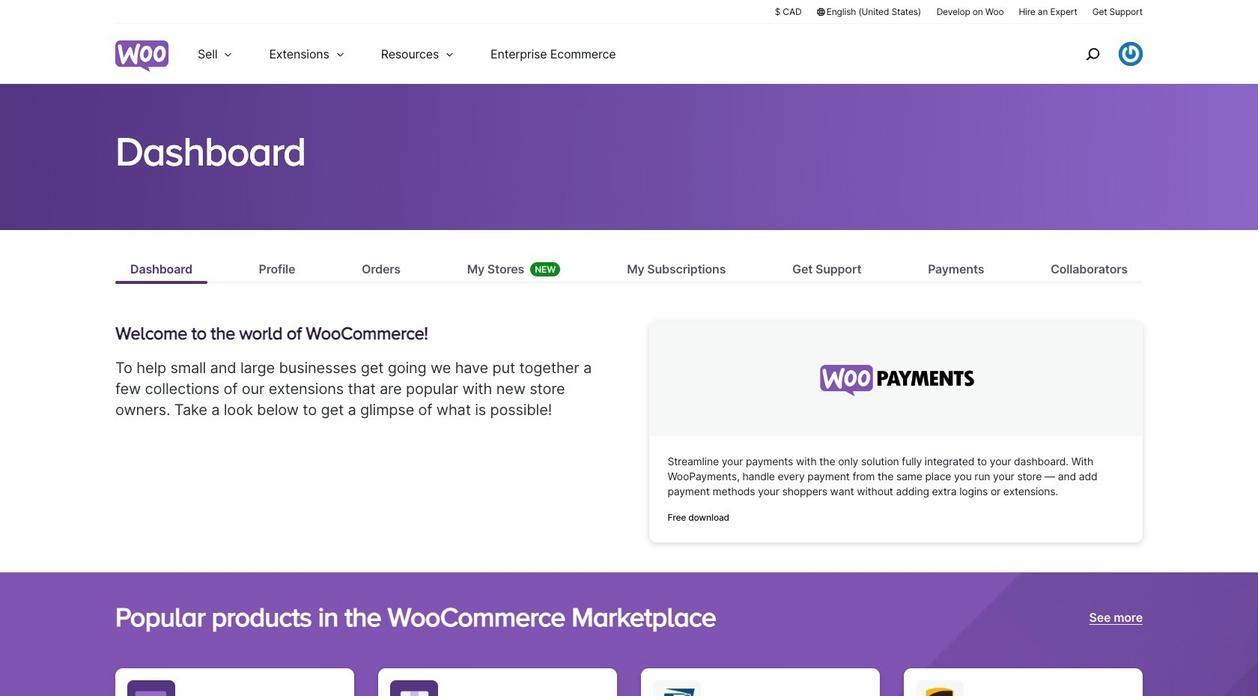 Task type: vqa. For each thing, say whether or not it's contained in the screenshot.
Search icon
yes



Task type: describe. For each thing, give the bounding box(es) containing it.
open account menu image
[[1119, 42, 1143, 66]]

search image
[[1081, 42, 1105, 66]]

service navigation menu element
[[1054, 30, 1143, 78]]



